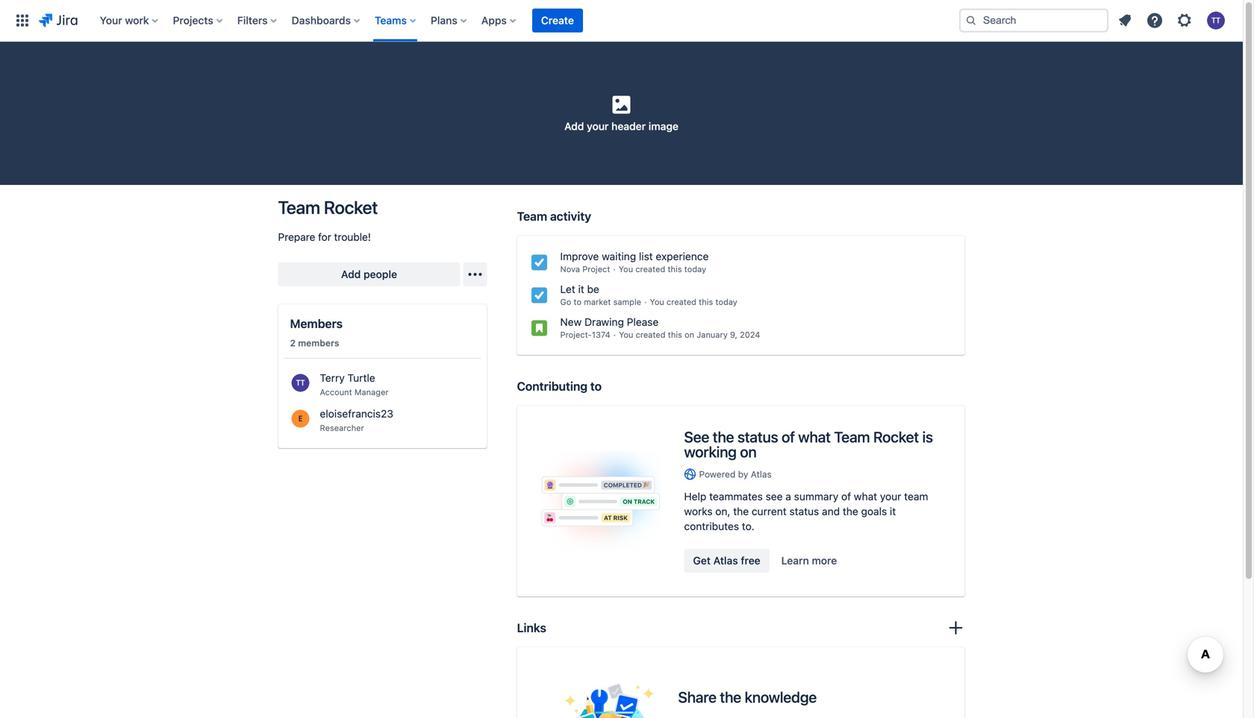 Task type: describe. For each thing, give the bounding box(es) containing it.
created for be
[[667, 298, 697, 307]]

filters
[[237, 14, 268, 27]]

your inside popup button
[[587, 120, 609, 133]]

add for add people
[[341, 268, 361, 281]]

your work button
[[95, 9, 164, 32]]

get
[[693, 555, 711, 567]]

team activity
[[517, 209, 591, 224]]

the inside see the status of what team rocket is working on
[[713, 429, 734, 446]]

teammates
[[709, 491, 763, 503]]

your
[[100, 14, 122, 27]]

see
[[766, 491, 783, 503]]

help teammates see a summary of what your team works on, the current status and the goals it contributes to.
[[684, 491, 928, 533]]

nova project
[[560, 265, 610, 274]]

let
[[560, 283, 575, 296]]

this for be
[[699, 298, 713, 307]]

powered
[[699, 470, 736, 480]]

on inside see the status of what team rocket is working on
[[740, 443, 757, 461]]

the right and
[[843, 506, 858, 518]]

working
[[684, 443, 737, 461]]

learn
[[781, 555, 809, 567]]

projects
[[173, 14, 213, 27]]

this for list
[[668, 265, 682, 274]]

project-
[[560, 330, 592, 340]]

new drawing please
[[560, 316, 659, 328]]

apps
[[481, 14, 507, 27]]

get atlas free button
[[684, 549, 770, 573]]

what inside see the status of what team rocket is working on
[[798, 429, 831, 446]]

for
[[318, 231, 331, 243]]

members
[[290, 317, 343, 331]]

more information about this user image for eloisefrancis23
[[292, 410, 309, 428]]

eloisefrancis23 researcher
[[320, 408, 393, 433]]

9,
[[730, 330, 738, 340]]

apps button
[[477, 9, 522, 32]]

see
[[684, 429, 709, 446]]

drawing
[[585, 316, 624, 328]]

plans
[[431, 14, 458, 27]]

team for team activity
[[517, 209, 547, 224]]

is
[[922, 429, 933, 446]]

more
[[812, 555, 837, 567]]

please
[[627, 316, 659, 328]]

add people button
[[278, 263, 460, 287]]

goals
[[861, 506, 887, 518]]

project-1374
[[560, 330, 610, 340]]

nova
[[560, 265, 580, 274]]

2024
[[740, 330, 760, 340]]

2 vertical spatial created
[[636, 330, 666, 340]]

help
[[684, 491, 707, 503]]

terry turtle button
[[320, 371, 475, 386]]

add for add your header image
[[564, 120, 584, 133]]

january
[[697, 330, 728, 340]]

waiting
[[602, 250, 636, 263]]

a
[[786, 491, 791, 503]]

create
[[541, 14, 574, 27]]

teams
[[375, 14, 407, 27]]

rocket inside see the status of what team rocket is working on
[[873, 429, 919, 446]]

of inside help teammates see a summary of what your team works on, the current status and the goals it contributes to.
[[841, 491, 851, 503]]

get atlas free
[[693, 555, 761, 567]]

eloisefrancis23
[[320, 408, 393, 420]]

experience
[[656, 250, 709, 263]]

works
[[684, 506, 713, 518]]

actions image
[[466, 266, 484, 284]]

improve
[[560, 250, 599, 263]]

status inside see the status of what team rocket is working on
[[738, 429, 778, 446]]

add your header image
[[564, 120, 679, 133]]

appswitcher icon image
[[13, 12, 31, 29]]

work
[[125, 14, 149, 27]]

atlas image
[[684, 469, 696, 481]]

status inside help teammates see a summary of what your team works on, the current status and the goals it contributes to.
[[790, 506, 819, 518]]

powered by atlas link
[[684, 467, 941, 482]]

of inside see the status of what team rocket is working on
[[782, 429, 795, 446]]

members 2 members
[[290, 317, 343, 349]]

2
[[290, 338, 296, 349]]

to.
[[742, 521, 755, 533]]

banner containing your work
[[0, 0, 1243, 42]]

trouble!
[[334, 231, 371, 243]]

add link image
[[947, 620, 965, 638]]

add your header image button
[[555, 93, 688, 134]]

created for list
[[636, 265, 665, 274]]

1374
[[592, 330, 610, 340]]

learn more
[[781, 555, 837, 567]]

improve waiting list experience
[[560, 250, 709, 263]]

you for list
[[619, 265, 633, 274]]



Task type: locate. For each thing, give the bounding box(es) containing it.
1 vertical spatial your
[[880, 491, 901, 503]]

rocket left is
[[873, 429, 919, 446]]

1 vertical spatial this
[[699, 298, 713, 307]]

teams button
[[370, 9, 422, 32]]

0 vertical spatial you
[[619, 265, 633, 274]]

0 vertical spatial to
[[574, 298, 582, 307]]

it right goals
[[890, 506, 896, 518]]

projects button
[[168, 9, 228, 32]]

to for go
[[574, 298, 582, 307]]

project
[[582, 265, 610, 274]]

what
[[798, 429, 831, 446], [854, 491, 877, 503]]

rocket
[[324, 197, 378, 218], [873, 429, 919, 446]]

today down experience
[[684, 265, 706, 274]]

1 horizontal spatial of
[[841, 491, 851, 503]]

1 vertical spatial today
[[716, 298, 737, 307]]

account
[[320, 388, 352, 398]]

1 horizontal spatial on
[[740, 443, 757, 461]]

you created this on january 9, 2024
[[619, 330, 760, 340]]

0 horizontal spatial today
[[684, 265, 706, 274]]

market
[[584, 298, 611, 307]]

1 vertical spatial rocket
[[873, 429, 919, 446]]

add left 'people' on the left
[[341, 268, 361, 281]]

1 vertical spatial created
[[667, 298, 697, 307]]

0 vertical spatial created
[[636, 265, 665, 274]]

1 vertical spatial of
[[841, 491, 851, 503]]

status up by
[[738, 429, 778, 446]]

0 horizontal spatial rocket
[[324, 197, 378, 218]]

more information about this user image for terry
[[292, 374, 309, 392]]

0 vertical spatial more information about this user image
[[292, 374, 309, 392]]

this down experience
[[668, 265, 682, 274]]

eloisefrancis23 button
[[320, 407, 475, 422]]

image
[[649, 120, 679, 133]]

of right summary
[[841, 491, 851, 503]]

to right contributing
[[590, 380, 602, 394]]

go
[[560, 298, 571, 307]]

see the status of what team rocket is working on
[[684, 429, 933, 461]]

atlas right get
[[714, 555, 738, 567]]

1 horizontal spatial atlas
[[751, 470, 772, 480]]

1 vertical spatial more information about this user image
[[292, 410, 309, 428]]

1 more information about this user image from the top
[[292, 374, 309, 392]]

the down the teammates
[[733, 506, 749, 518]]

activity
[[550, 209, 591, 224]]

0 horizontal spatial it
[[578, 283, 584, 296]]

plans button
[[426, 9, 472, 32]]

1 vertical spatial it
[[890, 506, 896, 518]]

today up 9, on the top right of page
[[716, 298, 737, 307]]

you up please
[[650, 298, 664, 307]]

0 horizontal spatial to
[[574, 298, 582, 307]]

settings image
[[1176, 12, 1194, 29]]

2 vertical spatial this
[[668, 330, 682, 340]]

0 vertical spatial on
[[685, 330, 694, 340]]

team up the powered by atlas link
[[834, 429, 870, 446]]

more information about this user image
[[292, 374, 309, 392], [292, 410, 309, 428]]

group
[[684, 549, 846, 573]]

0 vertical spatial add
[[564, 120, 584, 133]]

list
[[639, 250, 653, 263]]

1 horizontal spatial add
[[564, 120, 584, 133]]

share
[[678, 689, 717, 707]]

today for let it be
[[716, 298, 737, 307]]

you down please
[[619, 330, 633, 340]]

on,
[[715, 506, 731, 518]]

1 horizontal spatial what
[[854, 491, 877, 503]]

group containing get atlas free
[[684, 549, 846, 573]]

and
[[822, 506, 840, 518]]

1 horizontal spatial today
[[716, 298, 737, 307]]

team up prepare
[[278, 197, 320, 218]]

add people
[[341, 268, 397, 281]]

atlas right by
[[751, 470, 772, 480]]

you created this today for be
[[650, 298, 737, 307]]

it
[[578, 283, 584, 296], [890, 506, 896, 518]]

2 more information about this user image from the top
[[292, 410, 309, 428]]

you created this today
[[619, 265, 706, 274], [650, 298, 737, 307]]

on up by
[[740, 443, 757, 461]]

primary element
[[9, 0, 947, 41]]

1 horizontal spatial team
[[517, 209, 547, 224]]

what up the powered by atlas link
[[798, 429, 831, 446]]

to for contributing
[[590, 380, 602, 394]]

0 vertical spatial this
[[668, 265, 682, 274]]

jira image
[[39, 12, 77, 29], [39, 12, 77, 29]]

notifications image
[[1116, 12, 1134, 29]]

the right see
[[713, 429, 734, 446]]

sample
[[613, 298, 641, 307]]

atlas inside the powered by atlas link
[[751, 470, 772, 480]]

0 horizontal spatial of
[[782, 429, 795, 446]]

1 vertical spatial atlas
[[714, 555, 738, 567]]

team rocket
[[278, 197, 378, 218]]

more information about this user image left researcher
[[292, 410, 309, 428]]

0 horizontal spatial team
[[278, 197, 320, 218]]

0 vertical spatial atlas
[[751, 470, 772, 480]]

1 horizontal spatial status
[[790, 506, 819, 518]]

1 vertical spatial add
[[341, 268, 361, 281]]

dashboards button
[[287, 9, 366, 32]]

create button
[[532, 9, 583, 32]]

1 horizontal spatial your
[[880, 491, 901, 503]]

by
[[738, 470, 748, 480]]

links
[[517, 622, 546, 636]]

you down waiting
[[619, 265, 633, 274]]

0 vertical spatial today
[[684, 265, 706, 274]]

team for team rocket
[[278, 197, 320, 218]]

researcher
[[320, 424, 364, 433]]

you created this today up you created this on january 9, 2024
[[650, 298, 737, 307]]

1 vertical spatial you
[[650, 298, 664, 307]]

status
[[738, 429, 778, 446], [790, 506, 819, 518]]

contributes
[[684, 521, 739, 533]]

this
[[668, 265, 682, 274], [699, 298, 713, 307], [668, 330, 682, 340]]

0 horizontal spatial what
[[798, 429, 831, 446]]

1 vertical spatial to
[[590, 380, 602, 394]]

1 vertical spatial you created this today
[[650, 298, 737, 307]]

add inside popup button
[[564, 120, 584, 133]]

your up goals
[[880, 491, 901, 503]]

turtle
[[348, 372, 375, 384]]

your profile and settings image
[[1207, 12, 1225, 29]]

Search field
[[959, 9, 1109, 32]]

2 vertical spatial you
[[619, 330, 633, 340]]

your left header
[[587, 120, 609, 133]]

free
[[741, 555, 761, 567]]

0 horizontal spatial on
[[685, 330, 694, 340]]

0 horizontal spatial add
[[341, 268, 361, 281]]

terry
[[320, 372, 345, 384]]

header
[[612, 120, 646, 133]]

0 horizontal spatial your
[[587, 120, 609, 133]]

what inside help teammates see a summary of what your team works on, the current status and the goals it contributes to.
[[854, 491, 877, 503]]

be
[[587, 283, 599, 296]]

contributing
[[517, 380, 588, 394]]

members
[[298, 338, 339, 349]]

created down please
[[636, 330, 666, 340]]

your inside help teammates see a summary of what your team works on, the current status and the goals it contributes to.
[[880, 491, 901, 503]]

the right share
[[720, 689, 741, 707]]

more information about this user image left terry
[[292, 374, 309, 392]]

you created this today down list
[[619, 265, 706, 274]]

1 vertical spatial status
[[790, 506, 819, 518]]

manager
[[355, 388, 389, 398]]

contributing to
[[517, 380, 602, 394]]

created down list
[[636, 265, 665, 274]]

add inside button
[[341, 268, 361, 281]]

prepare
[[278, 231, 315, 243]]

it inside help teammates see a summary of what your team works on, the current status and the goals it contributes to.
[[890, 506, 896, 518]]

on left january
[[685, 330, 694, 340]]

prepare for trouble!
[[278, 231, 371, 243]]

team
[[278, 197, 320, 218], [517, 209, 547, 224], [834, 429, 870, 446]]

2 horizontal spatial team
[[834, 429, 870, 446]]

1 horizontal spatial to
[[590, 380, 602, 394]]

this up january
[[699, 298, 713, 307]]

0 vertical spatial it
[[578, 283, 584, 296]]

0 vertical spatial rocket
[[324, 197, 378, 218]]

team left activity
[[517, 209, 547, 224]]

team inside see the status of what team rocket is working on
[[834, 429, 870, 446]]

on
[[685, 330, 694, 340], [740, 443, 757, 461]]

dashboards
[[292, 14, 351, 27]]

0 vertical spatial status
[[738, 429, 778, 446]]

atlas inside get atlas free button
[[714, 555, 738, 567]]

0 horizontal spatial atlas
[[714, 555, 738, 567]]

1 vertical spatial what
[[854, 491, 877, 503]]

powered by atlas
[[699, 470, 772, 480]]

add left header
[[564, 120, 584, 133]]

it left the be
[[578, 283, 584, 296]]

of up the powered by atlas link
[[782, 429, 795, 446]]

share the knowledge
[[678, 689, 817, 707]]

you for be
[[650, 298, 664, 307]]

1 vertical spatial on
[[740, 443, 757, 461]]

1 horizontal spatial it
[[890, 506, 896, 518]]

this left january
[[668, 330, 682, 340]]

you created this today for list
[[619, 265, 706, 274]]

created up you created this on january 9, 2024
[[667, 298, 697, 307]]

go to market sample
[[560, 298, 641, 307]]

search image
[[965, 15, 977, 27]]

current
[[752, 506, 787, 518]]

0 horizontal spatial status
[[738, 429, 778, 446]]

let it be
[[560, 283, 599, 296]]

your
[[587, 120, 609, 133], [880, 491, 901, 503]]

rocket up trouble!
[[324, 197, 378, 218]]

team
[[904, 491, 928, 503]]

today for improve waiting list experience
[[684, 265, 706, 274]]

summary
[[794, 491, 839, 503]]

learn more button
[[773, 549, 846, 573]]

0 vertical spatial your
[[587, 120, 609, 133]]

0 vertical spatial what
[[798, 429, 831, 446]]

status down summary
[[790, 506, 819, 518]]

people
[[364, 268, 397, 281]]

filters button
[[233, 9, 283, 32]]

what up goals
[[854, 491, 877, 503]]

atlas
[[751, 470, 772, 480], [714, 555, 738, 567]]

new
[[560, 316, 582, 328]]

knowledge
[[745, 689, 817, 707]]

banner
[[0, 0, 1243, 42]]

help image
[[1146, 12, 1164, 29]]

0 vertical spatial you created this today
[[619, 265, 706, 274]]

1 horizontal spatial rocket
[[873, 429, 919, 446]]

0 vertical spatial of
[[782, 429, 795, 446]]

to right go
[[574, 298, 582, 307]]

created
[[636, 265, 665, 274], [667, 298, 697, 307], [636, 330, 666, 340]]

to
[[574, 298, 582, 307], [590, 380, 602, 394]]



Task type: vqa. For each thing, say whether or not it's contained in the screenshot.
1st "Go to market sample" from the bottom
no



